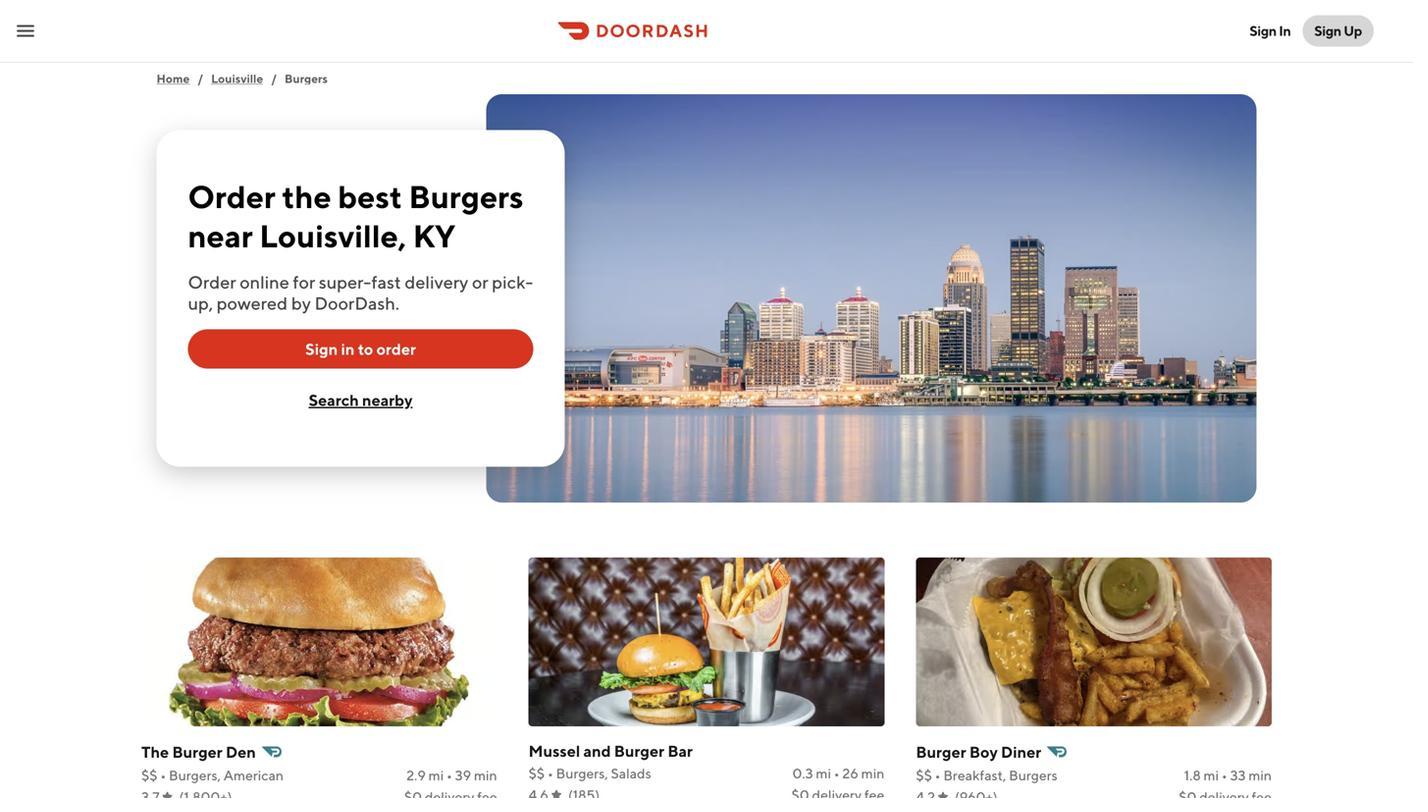 Task type: locate. For each thing, give the bounding box(es) containing it.
•
[[548, 765, 554, 782], [834, 765, 840, 782], [160, 767, 166, 783], [447, 767, 453, 783], [935, 767, 941, 783], [1222, 767, 1228, 783]]

to
[[358, 340, 373, 358]]

1 horizontal spatial burgers,
[[556, 765, 608, 782]]

bar
[[668, 742, 693, 760]]

burgers,
[[556, 765, 608, 782], [169, 767, 221, 783]]

2 horizontal spatial min
[[1249, 767, 1272, 783]]

mi right 1.8
[[1204, 767, 1220, 783]]

best
[[338, 178, 402, 215]]

1 order from the top
[[188, 178, 276, 215]]

online
[[240, 271, 289, 293]]

order
[[188, 178, 276, 215], [188, 271, 236, 293]]

order down near
[[188, 271, 236, 293]]

2 vertical spatial burgers
[[1009, 767, 1058, 783]]

$$ down mussel
[[529, 765, 545, 782]]

• down mussel
[[548, 765, 554, 782]]

0 horizontal spatial sign
[[305, 340, 338, 358]]

sign
[[1250, 23, 1277, 39], [1315, 23, 1342, 39], [305, 340, 338, 358]]

sign in to order
[[305, 340, 416, 358]]

$$
[[529, 765, 545, 782], [141, 767, 158, 783], [916, 767, 933, 783]]

burger boy diner
[[916, 743, 1042, 761]]

2 horizontal spatial mi
[[1204, 767, 1220, 783]]

min right 26 in the bottom right of the page
[[862, 765, 885, 782]]

mi right 2.9
[[429, 767, 444, 783]]

delivery
[[405, 271, 469, 293]]

mussel
[[529, 742, 580, 760]]

• left 33 on the bottom
[[1222, 767, 1228, 783]]

26
[[843, 765, 859, 782]]

the
[[141, 743, 169, 761]]

home link
[[157, 63, 190, 94]]

burgers inside order the best burgers near louisville, ky
[[409, 178, 524, 215]]

2 horizontal spatial $$
[[916, 767, 933, 783]]

min
[[862, 765, 885, 782], [474, 767, 497, 783], [1249, 767, 1272, 783]]

0 horizontal spatial $$
[[141, 767, 158, 783]]

1 vertical spatial burgers
[[409, 178, 524, 215]]

the
[[282, 178, 332, 215]]

up
[[1344, 23, 1363, 39]]

sign in to order link
[[188, 329, 534, 369]]

mi for the burger den
[[429, 767, 444, 783]]

den
[[226, 743, 256, 761]]

sign left in
[[305, 340, 338, 358]]

/
[[198, 72, 203, 85], [271, 72, 277, 85]]

burgers down diner
[[1009, 767, 1058, 783]]

0 horizontal spatial burgers
[[285, 72, 328, 85]]

salads
[[611, 765, 652, 782]]

burger
[[614, 742, 665, 760], [172, 743, 223, 761], [916, 743, 967, 761]]

super-
[[319, 271, 372, 293]]

0 horizontal spatial min
[[474, 767, 497, 783]]

burgers, down the and
[[556, 765, 608, 782]]

sign in
[[1250, 23, 1291, 39]]

burgers right the louisville link
[[285, 72, 328, 85]]

0.3 mi • 26 min
[[793, 765, 885, 782]]

breakfast,
[[944, 767, 1007, 783]]

order the best burgers near louisville, ky
[[188, 178, 524, 254]]

order for order the best burgers near louisville, ky
[[188, 178, 276, 215]]

0 horizontal spatial /
[[198, 72, 203, 85]]

mi right 0.3
[[816, 765, 832, 782]]

$$ down the
[[141, 767, 158, 783]]

0 vertical spatial order
[[188, 178, 276, 215]]

order inside 'order online for super-fast delivery or pick- up, powered by doordash.'
[[188, 271, 236, 293]]

2 horizontal spatial burger
[[916, 743, 967, 761]]

sign for sign up
[[1315, 23, 1342, 39]]

food delivery hero image
[[486, 94, 1257, 503]]

• left 'breakfast,' at the right of the page
[[935, 767, 941, 783]]

or
[[472, 271, 489, 293]]

mi
[[816, 765, 832, 782], [429, 767, 444, 783], [1204, 767, 1220, 783]]

nearby
[[362, 391, 413, 409]]

1 vertical spatial order
[[188, 271, 236, 293]]

1 horizontal spatial burgers
[[409, 178, 524, 215]]

sign left the in
[[1250, 23, 1277, 39]]

powered
[[217, 293, 288, 314]]

sign for sign in
[[1250, 23, 1277, 39]]

burgers, for salads
[[556, 765, 608, 782]]

2 horizontal spatial sign
[[1315, 23, 1342, 39]]

up,
[[188, 293, 213, 314]]

0 horizontal spatial burgers,
[[169, 767, 221, 783]]

burger up salads
[[614, 742, 665, 760]]

/ right home link
[[198, 72, 203, 85]]

burger up '$$ • burgers, american'
[[172, 743, 223, 761]]

burgers for order
[[409, 178, 524, 215]]

burgers up "ky"
[[409, 178, 524, 215]]

2 order from the top
[[188, 271, 236, 293]]

0 horizontal spatial mi
[[429, 767, 444, 783]]

order inside order the best burgers near louisville, ky
[[188, 178, 276, 215]]

order up near
[[188, 178, 276, 215]]

burgers, for american
[[169, 767, 221, 783]]

burger up 'breakfast,' at the right of the page
[[916, 743, 967, 761]]

sign up
[[1315, 23, 1363, 39]]

min right 39
[[474, 767, 497, 783]]

min right 33 on the bottom
[[1249, 767, 1272, 783]]

• down the
[[160, 767, 166, 783]]

burgers, down the burger den
[[169, 767, 221, 783]]

33
[[1231, 767, 1246, 783]]

in
[[341, 340, 355, 358]]

order for order online for super-fast delivery or pick- up, powered by doordash.
[[188, 271, 236, 293]]

$$ left 'breakfast,' at the right of the page
[[916, 767, 933, 783]]

$$ • breakfast, burgers
[[916, 767, 1058, 783]]

burgers
[[285, 72, 328, 85], [409, 178, 524, 215], [1009, 767, 1058, 783]]

sign left up
[[1315, 23, 1342, 39]]

1 horizontal spatial /
[[271, 72, 277, 85]]

$$ for burger boy diner
[[916, 767, 933, 783]]

2 horizontal spatial burgers
[[1009, 767, 1058, 783]]

/ right the louisville link
[[271, 72, 277, 85]]

near
[[188, 217, 253, 254]]

1 horizontal spatial sign
[[1250, 23, 1277, 39]]



Task type: describe. For each thing, give the bounding box(es) containing it.
min for burger boy diner
[[1249, 767, 1272, 783]]

and
[[584, 742, 611, 760]]

1 horizontal spatial min
[[862, 765, 885, 782]]

home
[[157, 72, 190, 85]]

2.9 mi • 39 min
[[407, 767, 497, 783]]

$$ • burgers, american
[[141, 767, 284, 783]]

search nearby button
[[188, 380, 534, 420]]

the burger den
[[141, 743, 256, 761]]

min for the burger den
[[474, 767, 497, 783]]

mi for burger boy diner
[[1204, 767, 1220, 783]]

1 / from the left
[[198, 72, 203, 85]]

ky
[[413, 217, 456, 254]]

sign up link
[[1303, 15, 1375, 47]]

sign for sign in to order
[[305, 340, 338, 358]]

for
[[293, 271, 315, 293]]

louisville
[[211, 72, 263, 85]]

pick-
[[492, 271, 533, 293]]

0 vertical spatial burgers
[[285, 72, 328, 85]]

search nearby
[[309, 391, 413, 409]]

0.3
[[793, 765, 814, 782]]

american
[[224, 767, 284, 783]]

search
[[309, 391, 359, 409]]

fast
[[372, 271, 401, 293]]

1.8
[[1185, 767, 1202, 783]]

louisville,
[[259, 217, 407, 254]]

order
[[377, 340, 416, 358]]

• left 39
[[447, 767, 453, 783]]

home / louisville / burgers
[[157, 72, 328, 85]]

boy
[[970, 743, 998, 761]]

1 horizontal spatial $$
[[529, 765, 545, 782]]

diner
[[1001, 743, 1042, 761]]

sign in link
[[1238, 11, 1303, 51]]

1.8 mi • 33 min
[[1185, 767, 1272, 783]]

burgers for $$
[[1009, 767, 1058, 783]]

0 horizontal spatial burger
[[172, 743, 223, 761]]

order online for super-fast delivery or pick- up, powered by doordash.
[[188, 271, 533, 314]]

mussel and burger bar
[[529, 742, 693, 760]]

1 horizontal spatial burger
[[614, 742, 665, 760]]

louisville link
[[211, 63, 263, 94]]

in
[[1280, 23, 1291, 39]]

doordash.
[[315, 293, 400, 314]]

39
[[455, 767, 471, 783]]

2 / from the left
[[271, 72, 277, 85]]

1 horizontal spatial mi
[[816, 765, 832, 782]]

by
[[291, 293, 311, 314]]

2.9
[[407, 767, 426, 783]]

$$ for the burger den
[[141, 767, 158, 783]]

• left 26 in the bottom right of the page
[[834, 765, 840, 782]]

$$ • burgers, salads
[[529, 765, 652, 782]]

open menu image
[[14, 19, 37, 43]]



Task type: vqa. For each thing, say whether or not it's contained in the screenshot.
the Chef's Salad image
no



